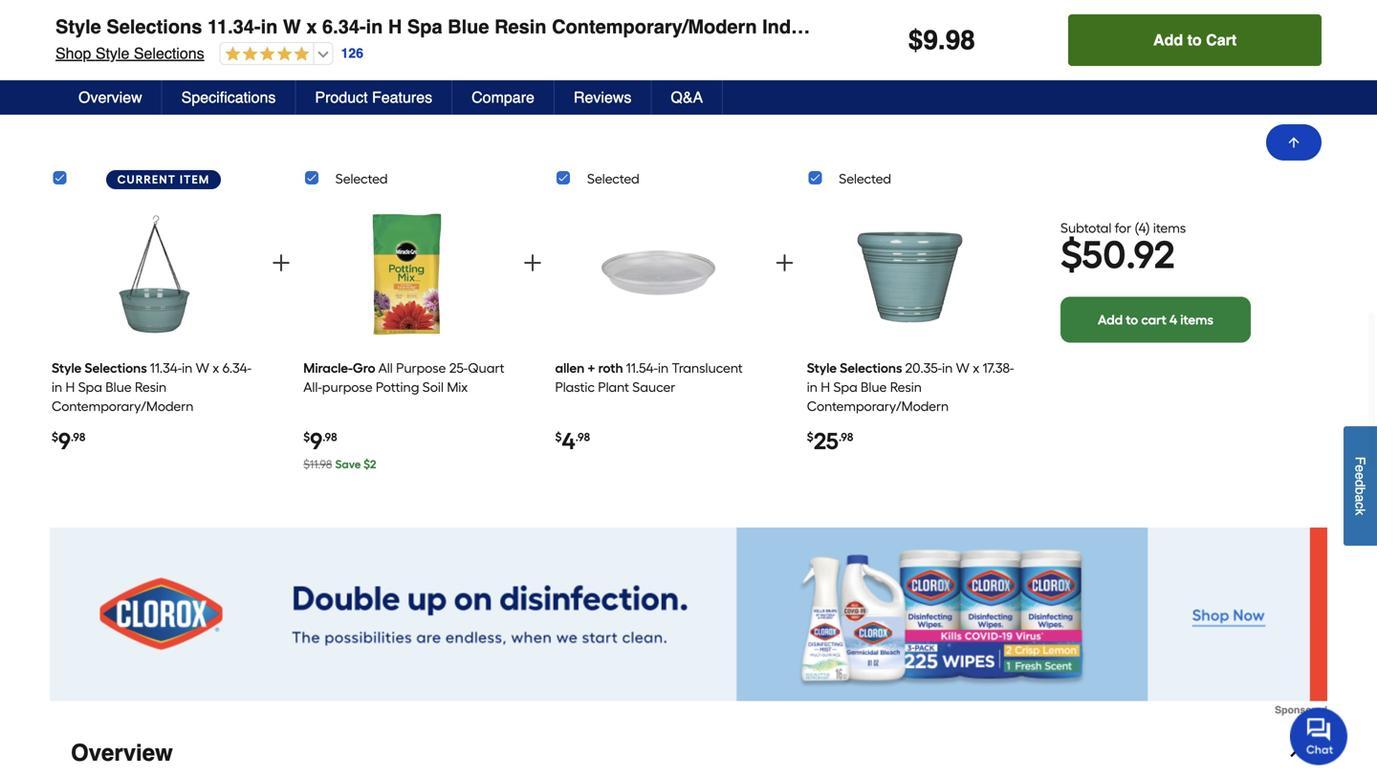 Task type: vqa. For each thing, say whether or not it's contained in the screenshot.
(
yes



Task type: locate. For each thing, give the bounding box(es) containing it.
blue
[[448, 16, 489, 38], [105, 379, 132, 395], [861, 379, 887, 395]]

0 horizontal spatial planter
[[206, 417, 249, 433]]

to inside button
[[1187, 31, 1202, 49]]

0 horizontal spatial style selections
[[52, 360, 147, 376]]

1 horizontal spatial 4
[[1139, 220, 1146, 236]]

planter
[[990, 16, 1054, 38], [206, 417, 249, 433], [905, 417, 948, 433]]

contemporary/modern inside the 11.34-in w x 6.34- in h spa blue resin contemporary/modern indoor/outdoor hanging planter
[[52, 398, 194, 414]]

overview button
[[59, 80, 162, 115], [50, 724, 1327, 778]]

1 9 list item from the left
[[52, 198, 259, 482]]

(
[[1135, 220, 1139, 236]]

current item
[[117, 172, 210, 186]]

.92
[[1126, 232, 1175, 278]]

plant
[[598, 379, 629, 395]]

1 horizontal spatial planter
[[905, 417, 948, 433]]

to
[[1187, 31, 1202, 49], [1126, 312, 1138, 328]]

0 horizontal spatial 6.34-
[[222, 360, 252, 376]]

q&a button
[[652, 80, 723, 115]]

f e e d b a c k
[[1353, 457, 1368, 516]]

contemporary/modern for 25
[[807, 398, 949, 414]]

0 vertical spatial 4
[[1139, 220, 1146, 236]]

plus image
[[1120, 0, 1135, 14], [270, 251, 293, 274], [521, 251, 544, 274]]

indoor/outdoor inside the 11.34-in w x 6.34- in h spa blue resin contemporary/modern indoor/outdoor hanging planter
[[52, 417, 147, 433]]

1 horizontal spatial to
[[1187, 31, 1202, 49]]

x inside 20.35-in w x 17.38- in h spa blue resin contemporary/modern indoor/outdoor planter
[[973, 360, 979, 376]]

arrow up image
[[1286, 135, 1302, 150]]

2 selected from the left
[[587, 170, 640, 187]]

4 down plastic
[[562, 427, 575, 455]]

1 e from the top
[[1353, 465, 1368, 472]]

11.34- down style selections 11.34-in w x 6.34-in h spa blue resin contemporary/modern indoor/outdoor hanging planter image
[[150, 360, 182, 376]]

4
[[1139, 220, 1146, 236], [1169, 312, 1177, 328], [562, 427, 575, 455]]

f
[[1353, 457, 1368, 465]]

blue for 25
[[861, 379, 887, 395]]

6.34-
[[322, 16, 366, 38], [222, 360, 252, 376]]

3 selected from the left
[[839, 170, 891, 187]]

1 vertical spatial 4
[[1169, 312, 1177, 328]]

better
[[550, 89, 629, 117]]

0 horizontal spatial blue
[[105, 379, 132, 395]]

.98
[[71, 430, 85, 444], [322, 430, 337, 444], [575, 430, 590, 444], [839, 430, 853, 444]]

w inside the 11.34-in w x 6.34- in h spa blue resin contemporary/modern indoor/outdoor hanging planter
[[196, 360, 209, 376]]

2 horizontal spatial resin
[[890, 379, 922, 395]]

2 horizontal spatial selected
[[839, 170, 891, 187]]

0 vertical spatial items
[[1153, 220, 1186, 236]]

$
[[908, 25, 923, 55], [1061, 232, 1082, 278], [52, 430, 58, 444], [303, 430, 310, 444], [555, 430, 562, 444], [807, 430, 814, 444], [363, 457, 370, 471]]

1 horizontal spatial blue
[[448, 16, 489, 38]]

h for 25
[[821, 379, 830, 395]]

0 horizontal spatial to
[[1126, 312, 1138, 328]]

2 horizontal spatial spa
[[833, 379, 858, 395]]

saucer
[[632, 379, 675, 395]]

1 horizontal spatial 9 list item
[[303, 198, 511, 482]]

1 horizontal spatial h
[[388, 16, 402, 38]]

selections inside 25 "list item"
[[840, 360, 902, 376]]

plus image for selected
[[521, 251, 544, 274]]

1 vertical spatial 6.34-
[[222, 360, 252, 376]]

0 vertical spatial to
[[1187, 31, 1202, 49]]

6.34- inside the 11.34-in w x 6.34- in h spa blue resin contemporary/modern indoor/outdoor hanging planter
[[222, 360, 252, 376]]

selections
[[106, 16, 202, 38], [134, 44, 204, 62], [85, 360, 147, 376], [840, 360, 902, 376]]

1 horizontal spatial $ 9 .98
[[303, 427, 337, 455]]

4 inside subtotal for ( 4 ) items $ 50 .92
[[1139, 220, 1146, 236]]

add to cart 4 items link
[[1061, 297, 1251, 343]]

add to cart 4 items
[[1098, 312, 1214, 328]]

current
[[117, 172, 176, 186]]

x
[[306, 16, 317, 38], [213, 360, 219, 376], [973, 360, 979, 376]]

allen
[[555, 360, 585, 376]]

126
[[341, 46, 363, 61]]

mix
[[447, 379, 468, 395]]

4 .98 from the left
[[839, 430, 853, 444]]

spa inside the 11.34-in w x 6.34- in h spa blue resin contemporary/modern indoor/outdoor hanging planter
[[78, 379, 102, 395]]

purpose
[[322, 379, 373, 395]]

x inside the 11.34-in w x 6.34- in h spa blue resin contemporary/modern indoor/outdoor hanging planter
[[213, 360, 219, 376]]

blue inside 20.35-in w x 17.38- in h spa blue resin contemporary/modern indoor/outdoor planter
[[861, 379, 887, 395]]

0 horizontal spatial $ 9 .98
[[52, 427, 85, 455]]

0 horizontal spatial add
[[1098, 312, 1123, 328]]

selected
[[335, 170, 388, 187], [587, 170, 640, 187], [839, 170, 891, 187]]

reviews
[[574, 88, 632, 106]]

add for add to cart 4 items
[[1098, 312, 1123, 328]]

2 style selections from the left
[[807, 360, 902, 376]]

25-
[[449, 360, 468, 376]]

0 horizontal spatial selected
[[335, 170, 388, 187]]

h inside 20.35-in w x 17.38- in h spa blue resin contemporary/modern indoor/outdoor planter
[[821, 379, 830, 395]]

item
[[180, 172, 210, 186]]

.98 inside $ 4 .98
[[575, 430, 590, 444]]

11.54-
[[626, 360, 658, 376]]

w
[[283, 16, 301, 38], [196, 360, 209, 376], [956, 360, 970, 376]]

$ 9 .98
[[52, 427, 85, 455], [303, 427, 337, 455]]

2 horizontal spatial h
[[821, 379, 830, 395]]

11.34-
[[207, 16, 261, 38], [150, 360, 182, 376]]

9 list item for current item
[[52, 198, 259, 482]]

0 horizontal spatial 4
[[562, 427, 575, 455]]

0 horizontal spatial w
[[196, 360, 209, 376]]

1 horizontal spatial style selections
[[807, 360, 902, 376]]

indoor/outdoor
[[762, 16, 903, 38], [52, 417, 147, 433], [807, 417, 902, 433]]

overview
[[78, 88, 142, 106], [71, 740, 173, 766]]

blue inside the 11.34-in w x 6.34- in h spa blue resin contemporary/modern indoor/outdoor hanging planter
[[105, 379, 132, 395]]

blue for 9
[[105, 379, 132, 395]]

1 vertical spatial 11.34-
[[150, 360, 182, 376]]

1 vertical spatial hanging
[[150, 417, 203, 433]]

1 horizontal spatial resin
[[494, 16, 547, 38]]

1 vertical spatial overview button
[[50, 724, 1327, 778]]

.98 for 11.34-in w x 6.34- in h spa blue resin contemporary/modern indoor/outdoor hanging planter
[[71, 430, 85, 444]]

q&a
[[671, 88, 703, 106]]

h for 9
[[66, 379, 75, 395]]

0 horizontal spatial plus image
[[270, 251, 293, 274]]

0 horizontal spatial spa
[[78, 379, 102, 395]]

items
[[1153, 220, 1186, 236], [1180, 312, 1214, 328]]

items right )
[[1153, 220, 1186, 236]]

0 horizontal spatial contemporary/modern
[[52, 398, 194, 414]]

add for add to cart
[[1153, 31, 1183, 49]]

11.34-in w x 6.34- in h spa blue resin contemporary/modern indoor/outdoor hanging planter
[[52, 360, 252, 433]]

6.34- left miracle-
[[222, 360, 252, 376]]

6.34- up 126
[[322, 16, 366, 38]]

9 list item for selected
[[303, 198, 511, 482]]

11.34- up 4.8 stars "image"
[[207, 16, 261, 38]]

.98 inside $ 25 .98
[[839, 430, 853, 444]]

0 vertical spatial add
[[1153, 31, 1183, 49]]

2 horizontal spatial blue
[[861, 379, 887, 395]]

2 horizontal spatial w
[[956, 360, 970, 376]]

purpose
[[396, 360, 446, 376]]

2 horizontal spatial planter
[[990, 16, 1054, 38]]

9
[[923, 25, 938, 55], [58, 427, 71, 455], [310, 427, 322, 455]]

w inside 20.35-in w x 17.38- in h spa blue resin contemporary/modern indoor/outdoor planter
[[956, 360, 970, 376]]

contemporary/modern
[[552, 16, 757, 38], [52, 398, 194, 414], [807, 398, 949, 414]]

1 style selections from the left
[[52, 360, 147, 376]]

in
[[261, 16, 278, 38], [366, 16, 383, 38], [182, 360, 193, 376], [658, 360, 669, 376], [942, 360, 953, 376], [52, 379, 62, 395], [807, 379, 818, 395]]

e up d in the right of the page
[[1353, 465, 1368, 472]]

2 9 list item from the left
[[303, 198, 511, 482]]

e up b
[[1353, 472, 1368, 480]]

spa for 9
[[78, 379, 102, 395]]

hanging inside the 11.34-in w x 6.34- in h spa blue resin contemporary/modern indoor/outdoor hanging planter
[[150, 417, 203, 433]]

to for cart
[[1187, 31, 1202, 49]]

1 vertical spatial items
[[1180, 312, 1214, 328]]

0 horizontal spatial 11.34-
[[150, 360, 182, 376]]

0 horizontal spatial hanging
[[150, 417, 203, 433]]

0 vertical spatial overview
[[78, 88, 142, 106]]

4 right cart
[[1169, 312, 1177, 328]]

2 .98 from the left
[[322, 430, 337, 444]]

better together
[[550, 89, 751, 117]]

resin
[[494, 16, 547, 38], [135, 379, 167, 395], [890, 379, 922, 395]]

h inside the 11.34-in w x 6.34- in h spa blue resin contemporary/modern indoor/outdoor hanging planter
[[66, 379, 75, 395]]

1 horizontal spatial hanging
[[908, 16, 984, 38]]

style selections
[[52, 360, 147, 376], [807, 360, 902, 376]]

20.35-in w x 17.38- in h spa blue resin contemporary/modern indoor/outdoor planter
[[807, 360, 1014, 433]]

11.54-in translucent plastic plant saucer
[[555, 360, 743, 395]]

spa inside 20.35-in w x 17.38- in h spa blue resin contemporary/modern indoor/outdoor planter
[[833, 379, 858, 395]]

0 horizontal spatial 9 list item
[[52, 198, 259, 482]]

0 vertical spatial overview button
[[59, 80, 162, 115]]

style selections 11.34-in w x 6.34-in h spa blue resin contemporary/modern indoor/outdoor hanging planter
[[55, 16, 1054, 38]]

1 vertical spatial add
[[1098, 312, 1123, 328]]

1 horizontal spatial selected
[[587, 170, 640, 187]]

0 horizontal spatial h
[[66, 379, 75, 395]]

x for 9
[[213, 360, 219, 376]]

1 horizontal spatial 11.34-
[[207, 16, 261, 38]]

$ 9 . 98
[[908, 25, 975, 55]]

resin inside the 11.34-in w x 6.34- in h spa blue resin contemporary/modern indoor/outdoor hanging planter
[[135, 379, 167, 395]]

4 right for
[[1139, 220, 1146, 236]]

advertisement region
[[50, 528, 1327, 716]]

2 horizontal spatial 4
[[1169, 312, 1177, 328]]

miracle-
[[303, 360, 353, 376]]

plus image
[[773, 251, 796, 274]]

soil
[[422, 379, 444, 395]]

add inside button
[[1153, 31, 1183, 49]]

style selections for 9
[[52, 360, 147, 376]]

0 horizontal spatial x
[[213, 360, 219, 376]]

resin inside 20.35-in w x 17.38- in h spa blue resin contemporary/modern indoor/outdoor planter
[[890, 379, 922, 395]]

0 horizontal spatial resin
[[135, 379, 167, 395]]

items right cart
[[1180, 312, 1214, 328]]

all
[[378, 360, 393, 376]]

1 horizontal spatial add
[[1153, 31, 1183, 49]]

.98 for 20.35-in w x 17.38- in h spa blue resin contemporary/modern indoor/outdoor planter
[[839, 430, 853, 444]]

1 .98 from the left
[[71, 430, 85, 444]]

allen + roth 11.54-in translucent plastic plant saucer image
[[597, 204, 721, 344]]

1 horizontal spatial contemporary/modern
[[552, 16, 757, 38]]

save
[[335, 457, 361, 471]]

style selections inside 25 "list item"
[[807, 360, 902, 376]]

all-
[[303, 379, 322, 395]]

product features button
[[296, 80, 452, 115]]

2 horizontal spatial x
[[973, 360, 979, 376]]

add
[[1153, 31, 1183, 49], [1098, 312, 1123, 328]]

2 vertical spatial 4
[[562, 427, 575, 455]]

1 horizontal spatial 6.34-
[[322, 16, 366, 38]]

20.35-
[[905, 360, 942, 376]]

selected for 25
[[839, 170, 891, 187]]

50
[[1082, 232, 1126, 278]]

w for 25
[[956, 360, 970, 376]]

1 vertical spatial to
[[1126, 312, 1138, 328]]

h
[[388, 16, 402, 38], [66, 379, 75, 395], [821, 379, 830, 395]]

spa
[[407, 16, 442, 38], [78, 379, 102, 395], [833, 379, 858, 395]]

3 .98 from the left
[[575, 430, 590, 444]]

1 horizontal spatial plus image
[[521, 251, 544, 274]]

25
[[814, 427, 839, 455]]

indoor/outdoor inside 20.35-in w x 17.38- in h spa blue resin contemporary/modern indoor/outdoor planter
[[807, 417, 902, 433]]

9 list item
[[52, 198, 259, 482], [303, 198, 511, 482]]

style
[[55, 16, 101, 38], [95, 44, 129, 62], [52, 360, 82, 376], [807, 360, 837, 376]]

0 vertical spatial hanging
[[908, 16, 984, 38]]

style inside 25 "list item"
[[807, 360, 837, 376]]

2 horizontal spatial contemporary/modern
[[807, 398, 949, 414]]

25 list item
[[807, 198, 1014, 482]]

1 horizontal spatial 9
[[310, 427, 322, 455]]

17.38-
[[983, 360, 1014, 376]]

contemporary/modern inside 20.35-in w x 17.38- in h spa blue resin contemporary/modern indoor/outdoor planter
[[807, 398, 949, 414]]

planter inside 20.35-in w x 17.38- in h spa blue resin contemporary/modern indoor/outdoor planter
[[905, 417, 948, 433]]

compare button
[[452, 80, 555, 115]]



Task type: describe. For each thing, give the bounding box(es) containing it.
plus image for current item
[[270, 251, 293, 274]]

.
[[938, 25, 946, 55]]

chevron up image
[[1287, 744, 1306, 763]]

specifications
[[181, 88, 276, 106]]

in inside 11.54-in translucent plastic plant saucer
[[658, 360, 669, 376]]

allen + roth
[[555, 360, 623, 376]]

style selections 20.35-in w x 17.38-in h spa blue resin contemporary/modern indoor/outdoor planter image
[[848, 204, 973, 344]]

miracle-gro all purpose 25-quart all-purpose potting soil mix image
[[345, 204, 469, 344]]

2 e from the top
[[1353, 472, 1368, 480]]

+
[[587, 360, 595, 376]]

w for 9
[[196, 360, 209, 376]]

to for cart
[[1126, 312, 1138, 328]]

$11.98 save $ 2
[[303, 457, 376, 471]]

resin for 9
[[135, 379, 167, 395]]

0 horizontal spatial 9
[[58, 427, 71, 455]]

b
[[1353, 487, 1368, 495]]

contemporary/modern for 9
[[52, 398, 194, 414]]

cart
[[1206, 31, 1237, 49]]

$11.98
[[303, 457, 332, 471]]

style selections 11.34-in w x 6.34-in h spa blue resin contemporary/modern indoor/outdoor hanging planter image
[[93, 204, 217, 344]]

98
[[946, 25, 975, 55]]

all purpose 25-quart all-purpose potting soil mix
[[303, 360, 504, 395]]

for
[[1115, 220, 1131, 236]]

2 horizontal spatial plus image
[[1120, 0, 1135, 14]]

selected for 4
[[587, 170, 640, 187]]

plastic
[[555, 379, 595, 395]]

potting
[[376, 379, 419, 395]]

features
[[372, 88, 432, 106]]

$ inside $ 25 .98
[[807, 430, 814, 444]]

.98 for 11.54-in translucent plastic plant saucer
[[575, 430, 590, 444]]

11.34- inside the 11.34-in w x 6.34- in h spa blue resin contemporary/modern indoor/outdoor hanging planter
[[150, 360, 182, 376]]

d
[[1353, 480, 1368, 487]]

1 vertical spatial overview
[[71, 740, 173, 766]]

reviews button
[[555, 80, 652, 115]]

0 vertical spatial 11.34-
[[207, 16, 261, 38]]

1 horizontal spatial x
[[306, 16, 317, 38]]

specifications button
[[162, 80, 296, 115]]

together
[[634, 89, 751, 117]]

$ inside subtotal for ( 4 ) items $ 50 .92
[[1061, 232, 1082, 278]]

4 for subtotal for ( 4 ) items $ 50 .92
[[1139, 220, 1146, 236]]

2 $ 9 .98 from the left
[[303, 427, 337, 455]]

4 for add to cart 4 items
[[1169, 312, 1177, 328]]

quart
[[468, 360, 504, 376]]

$ inside $ 4 .98
[[555, 430, 562, 444]]

better together heading
[[50, 88, 1251, 118]]

style selections for 25
[[807, 360, 902, 376]]

0 vertical spatial 6.34-
[[322, 16, 366, 38]]

2
[[370, 457, 376, 471]]

subtotal
[[1061, 220, 1112, 236]]

1 horizontal spatial w
[[283, 16, 301, 38]]

add to cart button
[[1068, 14, 1322, 66]]

resin for 25
[[890, 379, 922, 395]]

miracle-gro
[[303, 360, 375, 376]]

product
[[315, 88, 368, 106]]

translucent
[[672, 360, 743, 376]]

f e e d b a c k button
[[1344, 426, 1377, 546]]

4.8 stars image
[[221, 46, 310, 64]]

items inside add to cart 4 items link
[[1180, 312, 1214, 328]]

$ 4 .98
[[555, 427, 590, 455]]

$ 25 .98
[[807, 427, 853, 455]]

chat invite button image
[[1290, 707, 1348, 766]]

1 selected from the left
[[335, 170, 388, 187]]

product features
[[315, 88, 432, 106]]

roth
[[598, 360, 623, 376]]

k
[[1353, 509, 1368, 516]]

indoor/outdoor for 25
[[807, 417, 902, 433]]

)
[[1146, 220, 1150, 236]]

1 horizontal spatial spa
[[407, 16, 442, 38]]

4 inside list item
[[562, 427, 575, 455]]

x for 25
[[973, 360, 979, 376]]

cart
[[1141, 312, 1167, 328]]

c
[[1353, 502, 1368, 509]]

a
[[1353, 495, 1368, 502]]

compare
[[472, 88, 535, 106]]

items inside subtotal for ( 4 ) items $ 50 .92
[[1153, 220, 1186, 236]]

shop
[[55, 44, 91, 62]]

indoor/outdoor for 9
[[52, 417, 147, 433]]

4 list item
[[555, 198, 762, 482]]

gro
[[353, 360, 375, 376]]

add to cart
[[1153, 31, 1237, 49]]

shop style selections
[[55, 44, 204, 62]]

2 horizontal spatial 9
[[923, 25, 938, 55]]

planter inside the 11.34-in w x 6.34- in h spa blue resin contemporary/modern indoor/outdoor hanging planter
[[206, 417, 249, 433]]

spa for 25
[[833, 379, 858, 395]]

1 $ 9 .98 from the left
[[52, 427, 85, 455]]

subtotal for ( 4 ) items $ 50 .92
[[1061, 220, 1186, 278]]



